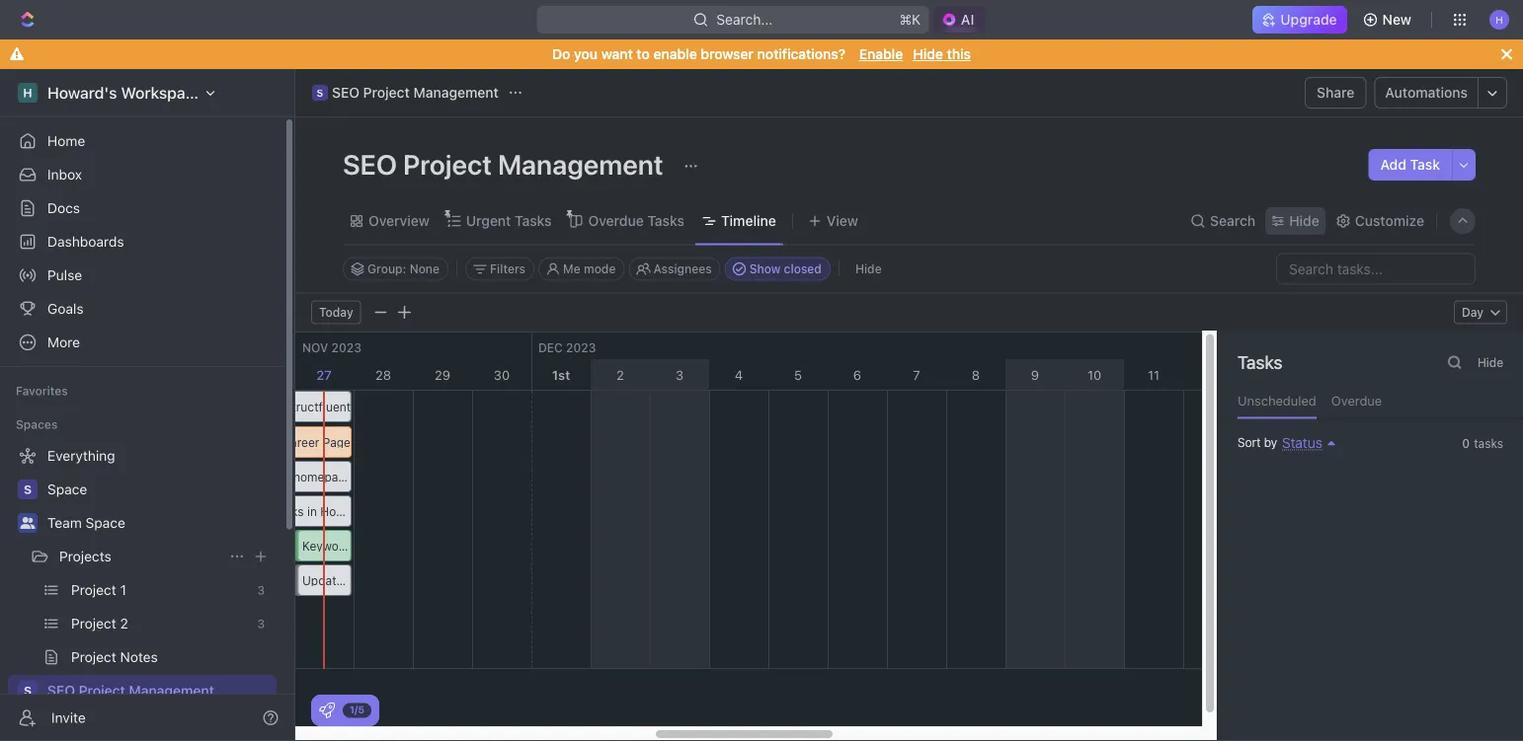 Task type: describe. For each thing, give the bounding box(es) containing it.
home link
[[8, 125, 277, 157]]

onboarding checklist button image
[[319, 703, 335, 719]]

show
[[750, 262, 781, 276]]

Search tasks... text field
[[1277, 254, 1475, 284]]

0 vertical spatial seo
[[332, 84, 360, 101]]

home
[[47, 133, 85, 149]]

constructfluent link
[[0, 391, 352, 422]]

2 horizontal spatial tasks
[[1238, 352, 1283, 373]]

group: none
[[368, 262, 440, 276]]

fix
[[243, 504, 259, 518]]

search
[[1210, 213, 1256, 229]]

me
[[563, 262, 581, 276]]

do you want to enable browser notifications? enable hide this
[[552, 46, 971, 62]]

page
[[323, 435, 351, 449]]

1 st
[[552, 367, 570, 382]]

seo project management inside tree
[[47, 683, 214, 699]]

constructfluent
[[263, 400, 351, 413]]

automations button
[[1376, 78, 1478, 108]]

tree inside sidebar navigation
[[8, 441, 277, 742]]

search...
[[717, 11, 773, 28]]

in
[[307, 504, 317, 518]]

favorites
[[16, 384, 68, 398]]

project notes link
[[71, 642, 273, 674]]

0 vertical spatial management
[[413, 84, 499, 101]]

more button
[[8, 327, 277, 359]]

you
[[574, 46, 598, 62]]

closed
[[784, 262, 822, 276]]

nov 2023
[[302, 340, 362, 354]]

seo project management link
[[47, 676, 273, 707]]

project 1
[[71, 582, 126, 599]]

seo inside tree
[[47, 683, 75, 699]]

1 inside tree
[[120, 582, 126, 599]]

3 for 1
[[257, 584, 265, 598]]

user group image
[[20, 518, 35, 530]]

st
[[558, 367, 570, 382]]

automations
[[1386, 84, 1468, 101]]

30
[[494, 367, 510, 382]]

management inside tree
[[129, 683, 214, 699]]

2 inside sidebar navigation
[[120, 616, 128, 632]]

hide inside dropdown button
[[1290, 213, 1320, 229]]

everything link
[[8, 441, 273, 472]]

0 vertical spatial 10
[[1088, 367, 1102, 382]]

overdue tasks link
[[584, 207, 685, 235]]

hide down day dropdown button
[[1478, 356, 1504, 370]]

urgent
[[466, 213, 511, 229]]

tasks
[[1474, 437, 1504, 451]]

1 horizontal spatial 1
[[552, 367, 558, 382]]

space, , element
[[18, 480, 38, 500]]

1 vertical spatial seo project management, , element
[[18, 682, 38, 701]]

new button
[[1355, 4, 1424, 36]]

favorites button
[[8, 379, 76, 403]]

0 vertical spatial 3
[[676, 367, 684, 382]]

day
[[1462, 306, 1484, 320]]

0 vertical spatial 2
[[617, 367, 624, 382]]

nov
[[302, 340, 328, 354]]

to
[[637, 46, 650, 62]]

assignees
[[653, 262, 712, 276]]

browser
[[701, 46, 754, 62]]

team space link
[[47, 508, 273, 539]]

tasks for overdue tasks
[[648, 213, 685, 229]]

28
[[375, 367, 391, 382]]

2023 for nov 2023
[[332, 340, 362, 354]]

show closed button
[[725, 257, 831, 281]]

me mode
[[563, 262, 616, 276]]

enable
[[654, 46, 697, 62]]

goals link
[[8, 293, 277, 325]]

timeline
[[721, 213, 776, 229]]

show closed
[[750, 262, 822, 276]]

8
[[972, 367, 980, 382]]

pulse
[[47, 267, 82, 284]]

timeline link
[[717, 207, 776, 235]]

1 vertical spatial seo
[[343, 148, 397, 180]]

1 vertical spatial hide button
[[1472, 351, 1510, 375]]

project 1 link
[[71, 575, 249, 607]]

notes
[[120, 650, 158, 666]]

share
[[1317, 84, 1355, 101]]

add
[[1381, 157, 1407, 173]]

project 2 link
[[71, 609, 249, 640]]

dec 2023
[[538, 340, 596, 354]]

by
[[1264, 436, 1278, 450]]

1 vertical spatial management
[[498, 148, 663, 180]]

pulse link
[[8, 260, 277, 291]]

space link
[[47, 474, 273, 506]]

docs link
[[8, 193, 277, 224]]

want
[[601, 46, 633, 62]]

links
[[279, 504, 304, 518]]

h inside howard's workspace, , element
[[23, 86, 32, 100]]

everything
[[47, 448, 115, 464]]

add task button
[[1369, 149, 1452, 181]]

career page link
[[180, 426, 352, 458]]

h button
[[1484, 4, 1516, 36]]

29
[[435, 367, 450, 382]]

0
[[1463, 437, 1470, 451]]



Task type: vqa. For each thing, say whether or not it's contained in the screenshot.
2 'button' at the top
no



Task type: locate. For each thing, give the bounding box(es) containing it.
seo project management down notes
[[47, 683, 214, 699]]

more
[[47, 334, 80, 351]]

overdue for overdue
[[1332, 394, 1382, 409]]

s for seo project management
[[24, 685, 32, 698]]

tasks up assignees button
[[648, 213, 685, 229]]

overdue
[[588, 213, 644, 229], [1332, 394, 1382, 409]]

5
[[794, 367, 802, 382]]

1 vertical spatial 10
[[262, 504, 275, 518]]

2 vertical spatial 3
[[257, 617, 265, 631]]

invite
[[51, 710, 86, 727]]

0 horizontal spatial 2
[[120, 616, 128, 632]]

seo project management up 'urgent tasks'
[[343, 148, 669, 180]]

0 tasks
[[1463, 437, 1504, 451]]

tasks right the urgent
[[515, 213, 552, 229]]

1 horizontal spatial overdue
[[1332, 394, 1382, 409]]

2023 right dec on the top left of the page
[[566, 340, 596, 354]]

ai
[[961, 11, 975, 28]]

tasks for urgent tasks
[[515, 213, 552, 229]]

career page
[[282, 435, 351, 449]]

hide button
[[848, 257, 890, 281], [1472, 351, 1510, 375]]

1 vertical spatial 2
[[120, 616, 128, 632]]

1 horizontal spatial 10
[[1088, 367, 1102, 382]]

0 horizontal spatial h
[[23, 86, 32, 100]]

1 horizontal spatial seo project management, , element
[[312, 85, 328, 101]]

1 vertical spatial space
[[86, 515, 125, 532]]

0 horizontal spatial overdue
[[588, 213, 644, 229]]

projects
[[59, 549, 111, 565]]

new
[[1383, 11, 1412, 28]]

tree
[[8, 441, 277, 742]]

0 horizontal spatial 10
[[262, 504, 275, 518]]

view
[[827, 213, 859, 229]]

filters
[[490, 262, 526, 276]]

hide button
[[1266, 207, 1326, 235]]

2 vertical spatial seo
[[47, 683, 75, 699]]

team space
[[47, 515, 125, 532]]

3 left 4
[[676, 367, 684, 382]]

1 horizontal spatial tasks
[[648, 213, 685, 229]]

onboarding checklist button element
[[319, 703, 335, 719]]

1 horizontal spatial hide button
[[1472, 351, 1510, 375]]

0 vertical spatial 1
[[552, 367, 558, 382]]

career
[[282, 435, 320, 449]]

27
[[316, 367, 332, 382]]

enable
[[859, 46, 903, 62]]

3 down fix
[[257, 584, 265, 598]]

s seo project management
[[317, 84, 499, 101]]

fix 10 links in homepage link
[[239, 495, 381, 527]]

10
[[1088, 367, 1102, 382], [262, 504, 275, 518]]

0 vertical spatial hide button
[[848, 257, 890, 281]]

howard's
[[47, 83, 117, 102]]

this
[[947, 46, 971, 62]]

3 up "project notes" link
[[257, 617, 265, 631]]

2023 for dec 2023
[[566, 340, 596, 354]]

overdue for overdue tasks
[[588, 213, 644, 229]]

project 2
[[71, 616, 128, 632]]

tasks up unscheduled
[[1238, 352, 1283, 373]]

customize
[[1355, 213, 1425, 229]]

2 up project notes
[[120, 616, 128, 632]]

3 for 2
[[257, 617, 265, 631]]

h inside 'h' dropdown button
[[1496, 14, 1503, 25]]

1 horizontal spatial 2023
[[566, 340, 596, 354]]

task
[[1410, 157, 1440, 173]]

fix 10 links in homepage
[[243, 504, 381, 518]]

1 vertical spatial overdue
[[1332, 394, 1382, 409]]

sidebar navigation
[[0, 69, 299, 742]]

space up projects
[[86, 515, 125, 532]]

0 vertical spatial seo project management, , element
[[312, 85, 328, 101]]

overdue right unscheduled
[[1332, 394, 1382, 409]]

inbox link
[[8, 159, 277, 191]]

hide left this at the right
[[913, 46, 943, 62]]

2 vertical spatial management
[[129, 683, 214, 699]]

0 horizontal spatial 1
[[120, 582, 126, 599]]

s inside s seo project management
[[317, 87, 323, 98]]

2 2023 from the left
[[566, 340, 596, 354]]

ai button
[[934, 6, 987, 34]]

1 down projects link
[[120, 582, 126, 599]]

0 vertical spatial space
[[47, 482, 87, 498]]

6
[[854, 367, 862, 382]]

projects link
[[59, 541, 221, 573]]

1 vertical spatial seo project management
[[47, 683, 214, 699]]

management
[[413, 84, 499, 101], [498, 148, 663, 180], [129, 683, 214, 699]]

0 vertical spatial seo project management
[[343, 148, 669, 180]]

customize button
[[1330, 207, 1431, 235]]

hide button down 'view' in the top of the page
[[848, 257, 890, 281]]

1 vertical spatial h
[[23, 86, 32, 100]]

howard's workspace, , element
[[18, 83, 38, 103]]

urgent tasks
[[466, 213, 552, 229]]

0 vertical spatial h
[[1496, 14, 1503, 25]]

search button
[[1185, 207, 1262, 235]]

s
[[317, 87, 323, 98], [24, 483, 32, 497], [24, 685, 32, 698]]

unscheduled
[[1238, 394, 1317, 409]]

status
[[1282, 435, 1323, 451]]

hide down 'view' in the top of the page
[[855, 262, 882, 276]]

me mode button
[[538, 257, 625, 281]]

sort by
[[1238, 436, 1278, 450]]

share button
[[1305, 77, 1367, 109]]

none
[[410, 262, 440, 276]]

0 vertical spatial overdue
[[588, 213, 644, 229]]

1 horizontal spatial 2
[[617, 367, 624, 382]]

status button
[[1278, 435, 1323, 451]]

1/5
[[350, 705, 365, 716]]

0 horizontal spatial seo project management
[[47, 683, 214, 699]]

1 vertical spatial 3
[[257, 584, 265, 598]]

seo project management
[[343, 148, 669, 180], [47, 683, 214, 699]]

0 horizontal spatial seo project management, , element
[[18, 682, 38, 701]]

2023 right nov
[[332, 340, 362, 354]]

1 vertical spatial s
[[24, 483, 32, 497]]

1 2023 from the left
[[332, 340, 362, 354]]

overdue up mode
[[588, 213, 644, 229]]

10 right fix
[[262, 504, 275, 518]]

1 vertical spatial 1
[[120, 582, 126, 599]]

dashboards
[[47, 234, 124, 250]]

seo project management, , element
[[312, 85, 328, 101], [18, 682, 38, 701]]

0 horizontal spatial 2023
[[332, 340, 362, 354]]

hide right search
[[1290, 213, 1320, 229]]

project
[[363, 84, 410, 101], [403, 148, 492, 180], [71, 582, 116, 599], [71, 616, 116, 632], [71, 650, 116, 666], [79, 683, 125, 699]]

howard's workspace
[[47, 83, 203, 102]]

day button
[[1454, 301, 1508, 325]]

overdue tasks
[[588, 213, 685, 229]]

space up team
[[47, 482, 87, 498]]

2 right the st at the left of the page
[[617, 367, 624, 382]]

0 vertical spatial s
[[317, 87, 323, 98]]

2
[[617, 367, 624, 382], [120, 616, 128, 632]]

1 horizontal spatial h
[[1496, 14, 1503, 25]]

s for space
[[24, 483, 32, 497]]

1 horizontal spatial seo project management
[[343, 148, 669, 180]]

mode
[[584, 262, 616, 276]]

9
[[1031, 367, 1039, 382]]

sort
[[1238, 436, 1261, 450]]

0 horizontal spatial hide button
[[848, 257, 890, 281]]

2 vertical spatial s
[[24, 685, 32, 698]]

10 right 9
[[1088, 367, 1102, 382]]

filters button
[[465, 257, 535, 281]]

workspace
[[121, 83, 203, 102]]

11
[[1148, 367, 1160, 382]]

upgrade
[[1281, 11, 1337, 28]]

1 down dec on the top left of the page
[[552, 367, 558, 382]]

add task
[[1381, 157, 1440, 173]]

hide button down day dropdown button
[[1472, 351, 1510, 375]]

⌘k
[[899, 11, 921, 28]]

overview link
[[365, 207, 430, 235]]

tree containing everything
[[8, 441, 277, 742]]

assignees button
[[629, 257, 721, 281]]

inbox
[[47, 166, 82, 183]]

dashboards link
[[8, 226, 277, 258]]

0 horizontal spatial tasks
[[515, 213, 552, 229]]

docs
[[47, 200, 80, 216]]



